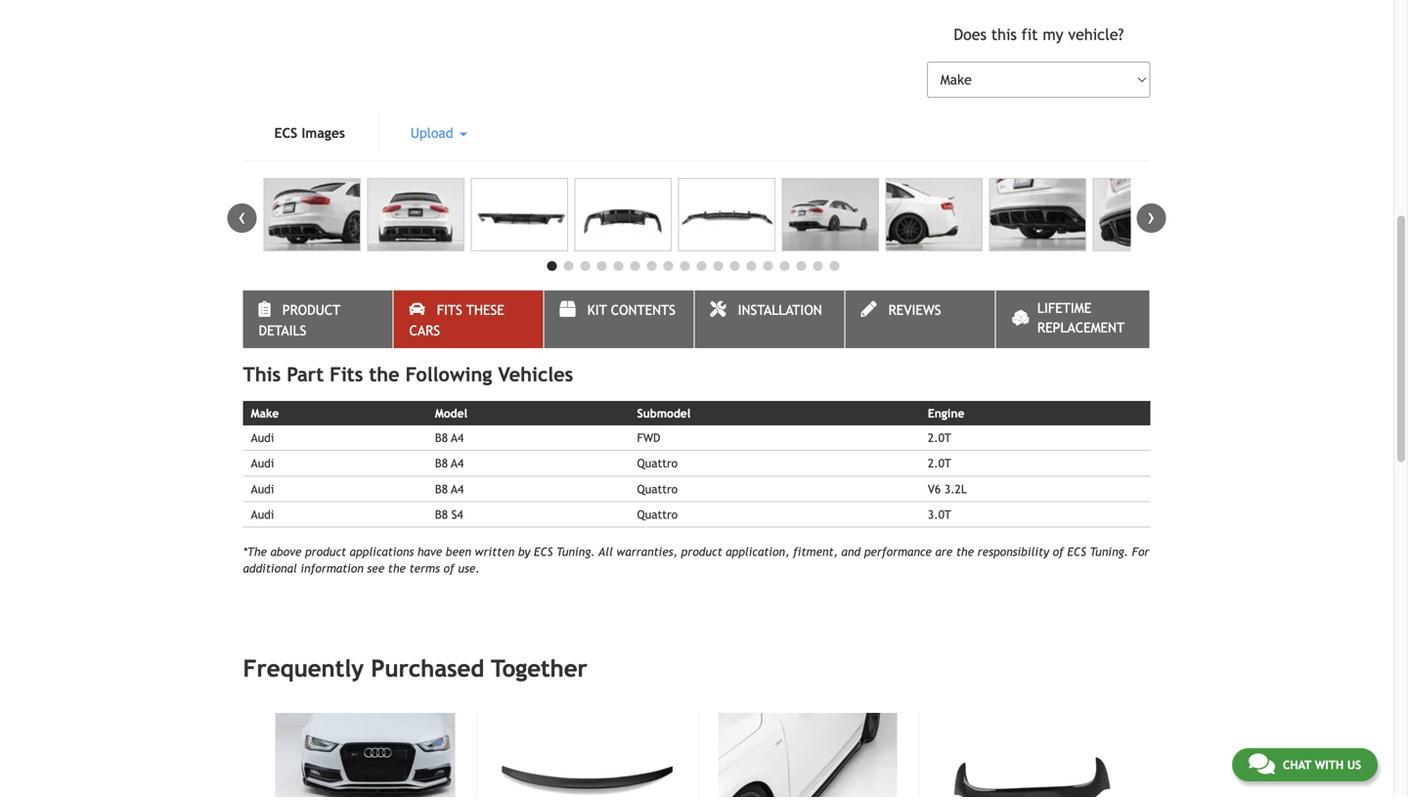 Task type: locate. For each thing, give the bounding box(es) containing it.
4 b8 from the top
[[435, 508, 448, 521]]

of down "been"
[[444, 562, 455, 576]]

and
[[842, 545, 861, 559]]

contents
[[611, 302, 676, 318]]

for
[[1133, 545, 1150, 559]]

b8 a4
[[435, 431, 464, 445], [435, 457, 464, 470], [435, 482, 464, 496]]

2 b8 from the top
[[435, 457, 448, 470]]

›
[[1148, 204, 1156, 229]]

frequently purchased together
[[243, 655, 588, 683]]

fits these cars link
[[394, 291, 543, 348]]

0 vertical spatial of
[[1053, 545, 1064, 559]]

vehicles
[[498, 363, 574, 386]]

1 es#4147363 - 028807ecs01kt - audi b8.5 s4 / a4 s-line rear diffuser - gloss black - add some aggressive styling to your audi! - ecs - audi image from the left
[[264, 178, 361, 251]]

the right see
[[388, 562, 406, 576]]

the right are
[[957, 545, 975, 559]]

fits right part
[[330, 363, 363, 386]]

fits inside fits these cars
[[437, 302, 463, 318]]

2 horizontal spatial ecs
[[1068, 545, 1087, 559]]

all
[[599, 545, 613, 559]]

2.0t
[[928, 431, 952, 445], [928, 457, 952, 470]]

tuning.
[[557, 545, 595, 559], [1090, 545, 1129, 559]]

are
[[936, 545, 953, 559]]

engine
[[928, 406, 965, 420]]

1 vertical spatial the
[[957, 545, 975, 559]]

of right the "responsibility"
[[1053, 545, 1064, 559]]

2 vertical spatial quattro
[[637, 508, 678, 521]]

of
[[1053, 545, 1064, 559], [444, 562, 455, 576]]

2 2.0t from the top
[[928, 457, 952, 470]]

terms
[[410, 562, 440, 576]]

2 audi from the top
[[251, 457, 274, 470]]

product
[[305, 545, 346, 559], [682, 545, 723, 559]]

fits these cars
[[409, 302, 505, 338]]

these
[[467, 302, 505, 318]]

ecs
[[274, 125, 298, 141], [534, 545, 553, 559], [1068, 545, 1087, 559]]

ecs images
[[274, 125, 345, 141]]

fits
[[437, 302, 463, 318], [330, 363, 363, 386]]

2 quattro from the top
[[637, 482, 678, 496]]

b8
[[435, 431, 448, 445], [435, 457, 448, 470], [435, 482, 448, 496], [435, 508, 448, 521]]

1 horizontal spatial product
[[682, 545, 723, 559]]

fits up the cars
[[437, 302, 463, 318]]

fitment,
[[793, 545, 838, 559]]

3 audi from the top
[[251, 482, 274, 496]]

3.2l
[[945, 482, 968, 496]]

1 product from the left
[[305, 545, 346, 559]]

› link
[[1137, 204, 1167, 233]]

tuning. left for
[[1090, 545, 1129, 559]]

vehicle?
[[1069, 26, 1125, 44]]

2.0t up v6
[[928, 457, 952, 470]]

1 vertical spatial quattro
[[637, 482, 678, 496]]

see
[[367, 562, 385, 576]]

ecs right the "responsibility"
[[1068, 545, 1087, 559]]

product up information
[[305, 545, 346, 559]]

written
[[475, 545, 515, 559]]

ecs images link
[[243, 114, 377, 153]]

9 es#4147363 - 028807ecs01kt - audi b8.5 s4 / a4 s-line rear diffuser - gloss black - add some aggressive styling to your audi! - ecs - audi image from the left
[[1093, 178, 1191, 251]]

application,
[[726, 545, 790, 559]]

chat with us link
[[1233, 748, 1379, 782]]

‹ link
[[227, 204, 257, 233]]

installation link
[[695, 291, 845, 348]]

1 2.0t from the top
[[928, 431, 952, 445]]

applications
[[350, 545, 414, 559]]

0 horizontal spatial product
[[305, 545, 346, 559]]

2.0t for fwd
[[928, 431, 952, 445]]

audi
[[251, 431, 274, 445], [251, 457, 274, 470], [251, 482, 274, 496], [251, 508, 274, 521]]

0 vertical spatial quattro
[[637, 457, 678, 470]]

4 es#4147363 - 028807ecs01kt - audi b8.5 s4 / a4 s-line rear diffuser - gloss black - add some aggressive styling to your audi! - ecs - audi image from the left
[[575, 178, 672, 251]]

replacement
[[1038, 320, 1125, 336]]

quattro
[[637, 457, 678, 470], [637, 482, 678, 496], [637, 508, 678, 521]]

1 vertical spatial b8 a4
[[435, 457, 464, 470]]

fwd
[[637, 431, 661, 445]]

mk8 gti hatch spoiler extension - gloss black image
[[940, 713, 1119, 797]]

2.0t down engine
[[928, 431, 952, 445]]

information
[[301, 562, 364, 576]]

lifetime replacement link
[[996, 291, 1150, 348]]

chat
[[1284, 758, 1312, 772]]

1 vertical spatial a4
[[451, 457, 464, 470]]

ecs left images
[[274, 125, 298, 141]]

use.
[[458, 562, 480, 576]]

2 es#4147363 - 028807ecs01kt - audi b8.5 s4 / a4 s-line rear diffuser - gloss black - add some aggressive styling to your audi! - ecs - audi image from the left
[[367, 178, 465, 251]]

0 vertical spatial fits
[[437, 302, 463, 318]]

0 vertical spatial b8 a4
[[435, 431, 464, 445]]

a4
[[451, 431, 464, 445], [451, 457, 464, 470], [451, 482, 464, 496]]

0 vertical spatial 2.0t
[[928, 431, 952, 445]]

1 horizontal spatial fits
[[437, 302, 463, 318]]

1 horizontal spatial ecs
[[534, 545, 553, 559]]

8 es#4147363 - 028807ecs01kt - audi b8.5 s4 / a4 s-line rear diffuser - gloss black - add some aggressive styling to your audi! - ecs - audi image from the left
[[990, 178, 1087, 251]]

does this fit my vehicle?
[[954, 26, 1125, 44]]

3 quattro from the top
[[637, 508, 678, 521]]

1 vertical spatial of
[[444, 562, 455, 576]]

the
[[369, 363, 400, 386], [957, 545, 975, 559], [388, 562, 406, 576]]

1 vertical spatial 2.0t
[[928, 457, 952, 470]]

quattro for 3.0t
[[637, 508, 678, 521]]

2 vertical spatial b8 a4
[[435, 482, 464, 496]]

installation
[[738, 302, 823, 318]]

lifetime
[[1038, 300, 1092, 316]]

audi b8.5 s4 / a4 s-line facelift front lip - splitter style - gloss black image
[[275, 713, 455, 797]]

quattro for v6 3.2l
[[637, 482, 678, 496]]

0 horizontal spatial tuning.
[[557, 545, 595, 559]]

1 horizontal spatial tuning.
[[1090, 545, 1129, 559]]

tuning. left all
[[557, 545, 595, 559]]

0 vertical spatial a4
[[451, 431, 464, 445]]

following
[[406, 363, 492, 386]]

1 horizontal spatial of
[[1053, 545, 1064, 559]]

part
[[287, 363, 324, 386]]

above
[[271, 545, 302, 559]]

product right warranties,
[[682, 545, 723, 559]]

ecs right by
[[534, 545, 553, 559]]

‹
[[238, 204, 246, 229]]

2 vertical spatial a4
[[451, 482, 464, 496]]

the left following at the top left
[[369, 363, 400, 386]]

es#4147363 - 028807ecs01kt - audi b8.5 s4 / a4 s-line rear diffuser - gloss black - add some aggressive styling to your audi! - ecs - audi image
[[264, 178, 361, 251], [367, 178, 465, 251], [471, 178, 568, 251], [575, 178, 672, 251], [679, 178, 776, 251], [782, 178, 879, 251], [886, 178, 983, 251], [990, 178, 1087, 251], [1093, 178, 1191, 251]]

1 quattro from the top
[[637, 457, 678, 470]]

1 vertical spatial fits
[[330, 363, 363, 386]]



Task type: describe. For each thing, give the bounding box(es) containing it.
kit
[[588, 302, 607, 318]]

this part fits the following vehicles
[[243, 363, 574, 386]]

upload
[[411, 125, 458, 141]]

product details
[[259, 302, 341, 338]]

s4
[[452, 508, 463, 521]]

v6
[[928, 482, 941, 496]]

submodel
[[637, 406, 691, 420]]

kit contents
[[588, 302, 676, 318]]

have
[[418, 545, 442, 559]]

1 audi from the top
[[251, 431, 274, 445]]

us
[[1348, 758, 1362, 772]]

2 a4 from the top
[[451, 457, 464, 470]]

comments image
[[1249, 752, 1276, 776]]

frequently
[[243, 655, 364, 683]]

audi b8/b8.5 s4 trunk spoiler - gloss black image
[[498, 713, 677, 797]]

3 b8 from the top
[[435, 482, 448, 496]]

cars
[[409, 323, 440, 338]]

1 a4 from the top
[[451, 431, 464, 445]]

product
[[282, 302, 341, 318]]

audi b8/b8.5 a4/s4 flat side skirts - gloss black image
[[719, 713, 898, 797]]

0 vertical spatial the
[[369, 363, 400, 386]]

3 b8 a4 from the top
[[435, 482, 464, 496]]

model
[[435, 406, 468, 420]]

reviews
[[889, 302, 942, 318]]

2 tuning. from the left
[[1090, 545, 1129, 559]]

1 tuning. from the left
[[557, 545, 595, 559]]

3.0t
[[928, 508, 952, 521]]

chat with us
[[1284, 758, 1362, 772]]

2.0t for quattro
[[928, 457, 952, 470]]

0 horizontal spatial ecs
[[274, 125, 298, 141]]

this
[[243, 363, 281, 386]]

does
[[954, 26, 987, 44]]

1 b8 a4 from the top
[[435, 431, 464, 445]]

warranties,
[[617, 545, 678, 559]]

lifetime replacement
[[1038, 300, 1125, 336]]

0 horizontal spatial of
[[444, 562, 455, 576]]

kit contents link
[[544, 291, 694, 348]]

fit
[[1022, 26, 1039, 44]]

details
[[259, 323, 307, 338]]

7 es#4147363 - 028807ecs01kt - audi b8.5 s4 / a4 s-line rear diffuser - gloss black - add some aggressive styling to your audi! - ecs - audi image from the left
[[886, 178, 983, 251]]

1 b8 from the top
[[435, 431, 448, 445]]

*the above product applications have been written by                 ecs tuning. all warranties, product application, fitment,                 and performance are the responsibility of ecs tuning.                 for additional information see the terms of use.
[[243, 545, 1150, 576]]

b8 s4
[[435, 508, 463, 521]]

been
[[446, 545, 472, 559]]

quattro for 2.0t
[[637, 457, 678, 470]]

4 audi from the top
[[251, 508, 274, 521]]

0 horizontal spatial fits
[[330, 363, 363, 386]]

additional
[[243, 562, 297, 576]]

reviews link
[[846, 291, 995, 348]]

product details link
[[243, 291, 393, 348]]

2 product from the left
[[682, 545, 723, 559]]

v6 3.2l
[[928, 482, 968, 496]]

upload button
[[380, 114, 499, 153]]

purchased
[[371, 655, 485, 683]]

with
[[1316, 758, 1344, 772]]

images
[[302, 125, 345, 141]]

3 a4 from the top
[[451, 482, 464, 496]]

5 es#4147363 - 028807ecs01kt - audi b8.5 s4 / a4 s-line rear diffuser - gloss black - add some aggressive styling to your audi! - ecs - audi image from the left
[[679, 178, 776, 251]]

by
[[518, 545, 531, 559]]

2 vertical spatial the
[[388, 562, 406, 576]]

this
[[992, 26, 1017, 44]]

my
[[1043, 26, 1064, 44]]

together
[[491, 655, 588, 683]]

*the
[[243, 545, 267, 559]]

make
[[251, 406, 279, 420]]

3 es#4147363 - 028807ecs01kt - audi b8.5 s4 / a4 s-line rear diffuser - gloss black - add some aggressive styling to your audi! - ecs - audi image from the left
[[471, 178, 568, 251]]

performance
[[865, 545, 932, 559]]

6 es#4147363 - 028807ecs01kt - audi b8.5 s4 / a4 s-line rear diffuser - gloss black - add some aggressive styling to your audi! - ecs - audi image from the left
[[782, 178, 879, 251]]

2 b8 a4 from the top
[[435, 457, 464, 470]]

responsibility
[[978, 545, 1050, 559]]



Task type: vqa. For each thing, say whether or not it's contained in the screenshot.
"COOLING"
no



